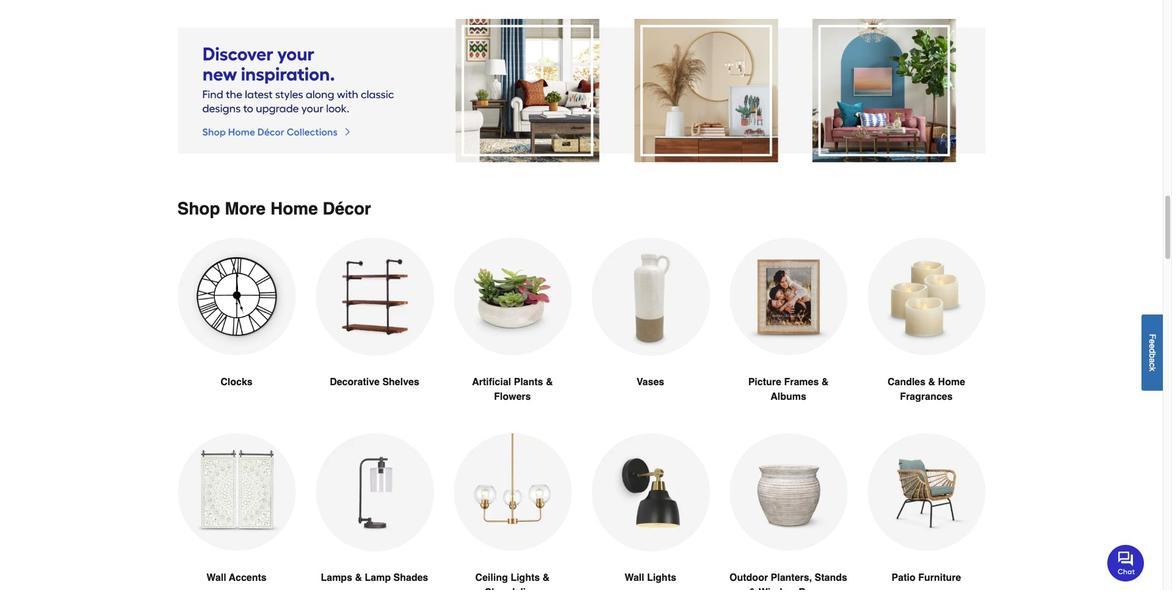 Task type: vqa. For each thing, say whether or not it's contained in the screenshot.
Patio Furniture link
yes



Task type: locate. For each thing, give the bounding box(es) containing it.
f e e d b a c k
[[1148, 334, 1157, 372]]

wall for wall accents
[[206, 573, 226, 584]]

vases link
[[591, 238, 710, 420]]

1 horizontal spatial home
[[938, 378, 965, 389]]

& inside the candles & home fragrances
[[928, 378, 935, 389]]

flowers
[[494, 392, 531, 403]]

1 horizontal spatial wall
[[625, 573, 644, 584]]

wall
[[206, 573, 226, 584], [625, 573, 644, 584]]

shop more home décor
[[177, 199, 371, 219]]

an assortment of faux succulents in a round white pot. image
[[453, 238, 572, 356]]

& right plants
[[546, 378, 553, 389]]

outdoor
[[729, 573, 768, 584]]

home
[[270, 199, 318, 219], [938, 378, 965, 389]]

furniture
[[918, 573, 961, 584]]

2 wall from the left
[[625, 573, 644, 584]]

stands
[[815, 573, 847, 584]]

e up d at the right bottom
[[1148, 339, 1157, 344]]

a
[[1148, 358, 1157, 363]]

1 wall from the left
[[206, 573, 226, 584]]

picture frames & albums
[[748, 378, 829, 403]]

0 vertical spatial home
[[270, 199, 318, 219]]

f
[[1148, 334, 1157, 339]]

wall lights link
[[591, 434, 710, 591]]

a set of 2 decorative wall hangings. image
[[177, 434, 296, 552]]

& right ceiling
[[543, 573, 550, 584]]

wall lights
[[625, 573, 676, 584]]

outdoor planters, stands & window boxes
[[729, 573, 847, 591]]

lights
[[511, 573, 540, 584], [647, 573, 676, 584]]

picture frames & albums link
[[729, 238, 848, 434]]

& inside outdoor planters, stands & window boxes
[[749, 588, 756, 591]]

decorative shelves link
[[315, 238, 434, 420]]

0 horizontal spatial lights
[[511, 573, 540, 584]]

a black and gold metal wall light with a black shade. image
[[591, 434, 710, 553]]

& up fragrances
[[928, 378, 935, 389]]

lamps & lamp shades link
[[315, 434, 434, 591]]

window
[[759, 588, 796, 591]]

lights inside ceiling lights & chandeliers
[[511, 573, 540, 584]]

& right frames
[[821, 378, 829, 389]]

a round wall clock with an open design and roman numerals. image
[[177, 238, 296, 356]]

frames
[[784, 378, 819, 389]]

home up fragrances
[[938, 378, 965, 389]]

e
[[1148, 339, 1157, 344], [1148, 344, 1157, 349]]

0 horizontal spatial wall
[[206, 573, 226, 584]]

home right more
[[270, 199, 318, 219]]

&
[[546, 378, 553, 389], [821, 378, 829, 389], [928, 378, 935, 389], [355, 573, 362, 584], [543, 573, 550, 584], [749, 588, 756, 591]]

ceiling
[[475, 573, 508, 584]]

home for fragrances
[[938, 378, 965, 389]]

ceiling lights & chandeliers link
[[453, 434, 572, 591]]

lights for wall
[[647, 573, 676, 584]]

f e e d b a c k button
[[1142, 315, 1163, 391]]

k
[[1148, 367, 1157, 372]]

1 vertical spatial home
[[938, 378, 965, 389]]

& down "outdoor"
[[749, 588, 756, 591]]

wall for wall lights
[[625, 573, 644, 584]]

1 e from the top
[[1148, 339, 1157, 344]]

1 horizontal spatial lights
[[647, 573, 676, 584]]

candles & home fragrances link
[[867, 238, 986, 434]]

clocks
[[221, 378, 253, 389]]

boxes
[[799, 588, 828, 591]]

chandeliers
[[485, 588, 540, 591]]

a rust-colored 8 by 10 picture frame. image
[[729, 238, 848, 356]]

0 horizontal spatial home
[[270, 199, 318, 219]]

decorative
[[330, 378, 380, 389]]

shelves
[[382, 378, 419, 389]]

2 lights from the left
[[647, 573, 676, 584]]

b
[[1148, 354, 1157, 358]]

home inside the candles & home fragrances
[[938, 378, 965, 389]]

a black table lamp with a cylindrical glass shade. image
[[315, 434, 434, 553]]

clocks link
[[177, 238, 296, 420]]

shades
[[393, 573, 428, 584]]

e up b
[[1148, 344, 1157, 349]]

1 lights from the left
[[511, 573, 540, 584]]

wall accents
[[206, 573, 267, 584]]

& inside ceiling lights & chandeliers
[[543, 573, 550, 584]]

discover new inspiration. find the latest styles along with classic designs to upgrade your look. image
[[177, 19, 986, 163]]



Task type: describe. For each thing, give the bounding box(es) containing it.
lights for ceiling
[[511, 573, 540, 584]]

c
[[1148, 363, 1157, 367]]

vases
[[637, 378, 664, 389]]

accents
[[229, 573, 267, 584]]

candles
[[888, 378, 926, 389]]

a set of 4 artificial candles. image
[[867, 238, 986, 356]]

decorative shelves
[[330, 378, 419, 389]]

lamps
[[321, 573, 352, 584]]

patio furniture link
[[867, 434, 986, 591]]

more
[[225, 199, 266, 219]]

a wood and metal decorative shelf unit. image
[[315, 238, 434, 357]]

& inside artificial plants & flowers
[[546, 378, 553, 389]]

home for décor
[[270, 199, 318, 219]]

lamps & lamp shades
[[321, 573, 428, 584]]

chat invite button image
[[1107, 545, 1145, 582]]

artificial
[[472, 378, 511, 389]]

a 3-light brass chandelier with glass shades. image
[[453, 434, 572, 552]]

planters,
[[771, 573, 812, 584]]

patio furniture
[[892, 573, 961, 584]]

albums
[[770, 392, 806, 403]]

ceiling lights & chandeliers
[[475, 573, 550, 591]]

lamp
[[365, 573, 391, 584]]

décor
[[323, 199, 371, 219]]

candles & home fragrances
[[888, 378, 965, 403]]

& left lamp
[[355, 573, 362, 584]]

a two-tone ceramic jug vase with glazed white top and natural brown base. image
[[591, 238, 710, 357]]

artificial plants & flowers link
[[453, 238, 572, 434]]

d
[[1148, 349, 1157, 354]]

patio
[[892, 573, 915, 584]]

fragrances
[[900, 392, 953, 403]]

outdoor planters, stands & window boxes link
[[729, 434, 848, 591]]

2 e from the top
[[1148, 344, 1157, 349]]

picture
[[748, 378, 781, 389]]

a whitewash planter with a ribbed design. image
[[729, 434, 848, 552]]

& inside picture frames & albums
[[821, 378, 829, 389]]

plants
[[514, 378, 543, 389]]

artificial plants & flowers
[[472, 378, 553, 403]]

shop
[[177, 199, 220, 219]]

a wicker outdoor patio chair with blue cushions and black metal legs. image
[[867, 434, 986, 552]]

wall accents link
[[177, 434, 296, 591]]



